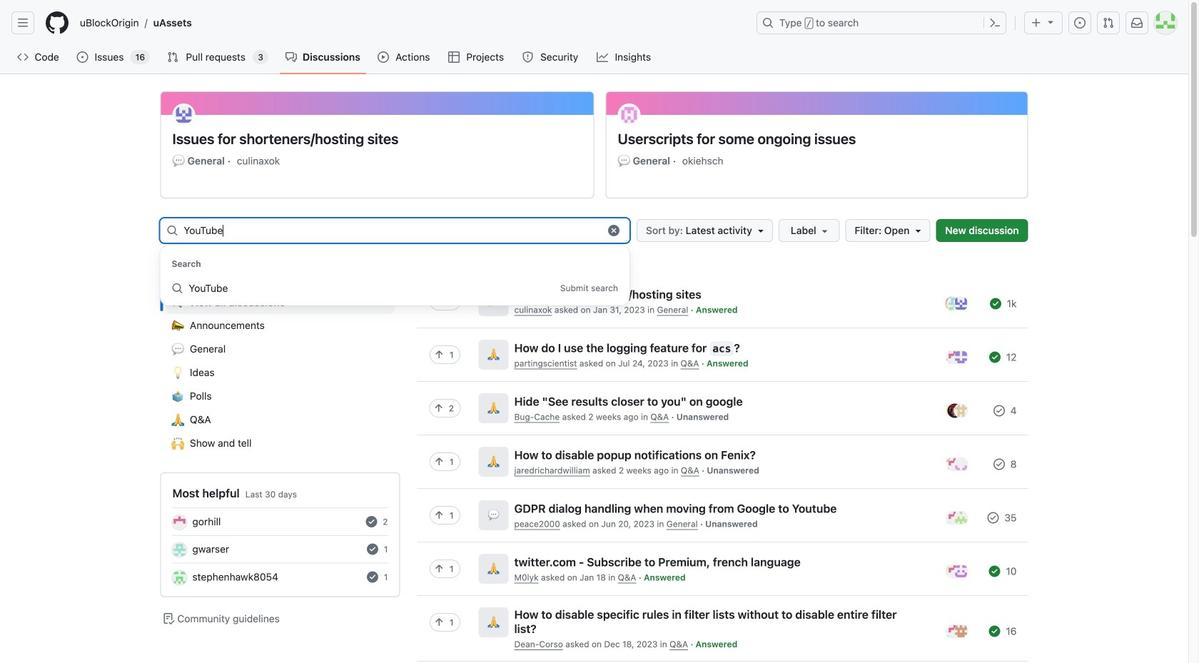 Task type: locate. For each thing, give the bounding box(es) containing it.
1 arrow up image from the top
[[433, 296, 445, 307]]

comment discussion image
[[286, 51, 297, 63], [172, 297, 183, 309]]

@partingscientist image
[[954, 350, 969, 364]]

check circle fill image
[[367, 544, 378, 555], [367, 572, 378, 583]]

0 horizontal spatial git pull request image
[[167, 51, 179, 63]]

command palette image
[[990, 17, 1001, 29]]

1 vertical spatial comment discussion image
[[172, 297, 183, 309]]

triangle down image
[[755, 225, 767, 236]]

0 horizontal spatial @gorhill image
[[172, 515, 187, 530]]

4 @gorhill image from the top
[[948, 564, 962, 579]]

2 @gorhill image from the top
[[948, 457, 962, 472]]

@gorhill image for @peace2000 icon
[[948, 511, 962, 525]]

1 vertical spatial triangle down image
[[913, 225, 924, 236]]

8 comments: jaredrichardwilliam, 10:56am on march 06 image
[[994, 459, 1005, 470]]

git pull request image
[[1103, 17, 1115, 29], [167, 51, 179, 63]]

git pull request image for issue opened image
[[1103, 17, 1115, 29]]

culinaxok image
[[172, 103, 195, 126]]

3 arrow up image from the top
[[433, 456, 445, 468]]

0 vertical spatial check circle fill image
[[367, 544, 378, 555]]

@gorhill image left 12 comments: partingscientist, 05:36am on july 24, 2023 image
[[948, 350, 962, 364]]

@stephenhawk8054 image
[[172, 571, 187, 585]]

1 check circle fill image from the top
[[367, 544, 378, 555]]

@gorhill image for @partingscientist image
[[948, 350, 962, 364]]

@gorhill image
[[172, 515, 187, 530], [948, 625, 962, 639]]

2 check circle fill image from the top
[[367, 572, 378, 583]]

arrow up image
[[433, 296, 445, 307], [433, 510, 445, 521], [433, 563, 445, 575]]

@jaredrichardwilliam image
[[954, 457, 969, 472]]

@dean corso image
[[954, 625, 969, 639]]

okiehsch image
[[618, 103, 641, 126]]

0 vertical spatial arrow up image
[[433, 296, 445, 307]]

git pull request image up culinaxok "image"
[[167, 51, 179, 63]]

1 arrow up image from the top
[[433, 349, 445, 361]]

1 vertical spatial check circle fill image
[[367, 572, 378, 583]]

0 vertical spatial @gorhill image
[[172, 515, 187, 530]]

arrow up image for @dean corso image on the bottom right
[[433, 617, 445, 628]]

3 arrow up image from the top
[[433, 563, 445, 575]]

@gorhill image for @jaredrichardwilliam icon
[[948, 457, 962, 472]]

list
[[74, 11, 748, 34], [160, 91, 1029, 221], [417, 274, 1029, 663], [160, 286, 400, 461]]

arrow up image for @bug cache icon
[[433, 403, 445, 414]]

checklist image
[[163, 613, 175, 625]]

arrow up image for @gwarser icon
[[433, 296, 445, 307]]

1 horizontal spatial git pull request image
[[1103, 17, 1115, 29]]

1 vertical spatial git pull request image
[[167, 51, 179, 63]]

0 horizontal spatial comment discussion image
[[172, 297, 183, 309]]

@gorhill image left the 8 comments: jaredrichardwilliam, 10:56am on march 06 icon
[[948, 457, 962, 472]]

4 arrow up image from the top
[[433, 617, 445, 628]]

10 comments: m0lyk, 04:55am on january 18 image
[[990, 566, 1001, 577]]

@gorhill image left 10 comments: m0lyk, 04:55am on january 18 'icon'
[[948, 564, 962, 579]]

check circle fill image
[[366, 516, 377, 528]]

notifications image
[[1132, 17, 1143, 29]]

2 vertical spatial arrow up image
[[433, 563, 445, 575]]

1 @gorhill image from the top
[[948, 350, 962, 364]]

0 vertical spatial git pull request image
[[1103, 17, 1115, 29]]

play image
[[378, 51, 389, 63]]

arrow up image
[[433, 349, 445, 361], [433, 403, 445, 414], [433, 456, 445, 468], [433, 617, 445, 628]]

@gorhill image up @gwarser image
[[172, 515, 187, 530]]

git pull request image right issue opened image
[[1103, 17, 1115, 29]]

0 vertical spatial triangle down image
[[1046, 16, 1057, 27]]

@gorhill image
[[948, 350, 962, 364], [948, 457, 962, 472], [948, 511, 962, 525], [948, 564, 962, 579]]

0 vertical spatial comment discussion image
[[286, 51, 297, 63]]

35 comments: peace2000, 12:49pm on june 20, 2023 image
[[988, 512, 1000, 524]]

arrow up image for @gorhill image corresponding to @peace2000 icon
[[433, 510, 445, 521]]

2 arrow up image from the top
[[433, 403, 445, 414]]

issue opened image
[[1075, 17, 1086, 29]]

@gorhill image left the 35 comments: peace2000, 12:49pm on june 20, 2023 image
[[948, 511, 962, 525]]

Search all discussions text field
[[184, 219, 599, 242]]

x circle fill image
[[608, 225, 620, 236]]

triangle down image
[[1046, 16, 1057, 27], [913, 225, 924, 236]]

1 vertical spatial arrow up image
[[433, 510, 445, 521]]

1 horizontal spatial @gorhill image
[[948, 625, 962, 639]]

table image
[[448, 51, 460, 63]]

2 arrow up image from the top
[[433, 510, 445, 521]]

@gorhill image left 16 comments: dean-corso, 02:08pm on december 18, 2023 image
[[948, 625, 962, 639]]

3 @gorhill image from the top
[[948, 511, 962, 525]]



Task type: describe. For each thing, give the bounding box(es) containing it.
graph image
[[597, 51, 608, 63]]

arrow up image for @jaredrichardwilliam icon
[[433, 456, 445, 468]]

1021 comments: culinaxok, 07:59am on january 31, 2023 image
[[990, 298, 1002, 309]]

@3xploiton3 image
[[948, 404, 962, 418]]

arrow up image for @gorhill image related to @m0lyk icon
[[433, 563, 445, 575]]

16 comments: dean-corso, 02:08pm on december 18, 2023 image
[[990, 626, 1001, 637]]

plus image
[[1031, 17, 1043, 29]]

@gorhill image for @m0lyk icon
[[948, 564, 962, 579]]

@peace2000 image
[[954, 511, 969, 525]]

check circle fill image for @stephenhawk8054 image
[[367, 572, 378, 583]]

4 comments: bug-cache, 08:56pm on march 08 image
[[994, 405, 1005, 417]]

git pull request image for issue opened icon
[[167, 51, 179, 63]]

@m0lyk image
[[954, 564, 969, 579]]

check circle fill image for @gwarser image
[[367, 544, 378, 555]]

12 comments: partingscientist, 05:36am on july 24, 2023 image
[[990, 352, 1001, 363]]

1 vertical spatial @gorhill image
[[948, 625, 962, 639]]

homepage image
[[46, 11, 69, 34]]

@culinaxok image
[[954, 297, 969, 311]]

@gwarser image
[[172, 543, 187, 557]]

shield image
[[522, 51, 534, 63]]

0 horizontal spatial triangle down image
[[913, 225, 924, 236]]

arrow up image for @partingscientist image
[[433, 349, 445, 361]]

@bug cache image
[[954, 404, 969, 418]]

@gwarser image
[[948, 297, 962, 311]]

code image
[[17, 51, 29, 63]]

1 horizontal spatial comment discussion image
[[286, 51, 297, 63]]

search image
[[167, 225, 178, 236]]

issue opened image
[[77, 51, 88, 63]]

1 horizontal spatial triangle down image
[[1046, 16, 1057, 27]]



Task type: vqa. For each thing, say whether or not it's contained in the screenshot.
checklist 'icon'
yes



